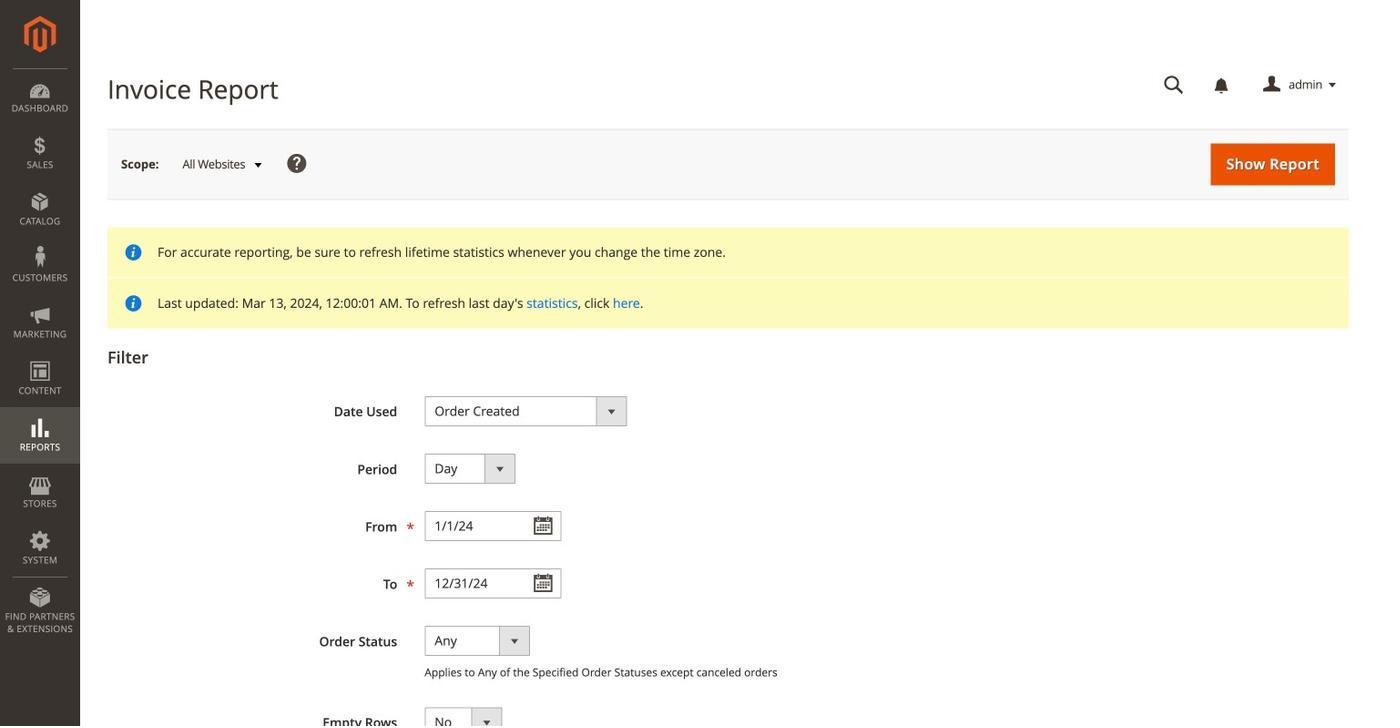 Task type: vqa. For each thing, say whether or not it's contained in the screenshot.
tab list
no



Task type: describe. For each thing, give the bounding box(es) containing it.
magento admin panel image
[[24, 15, 56, 53]]



Task type: locate. For each thing, give the bounding box(es) containing it.
None text field
[[1152, 69, 1197, 101], [425, 511, 561, 541], [1152, 69, 1197, 101], [425, 511, 561, 541]]

menu bar
[[0, 68, 80, 644]]

None text field
[[425, 569, 561, 599]]



